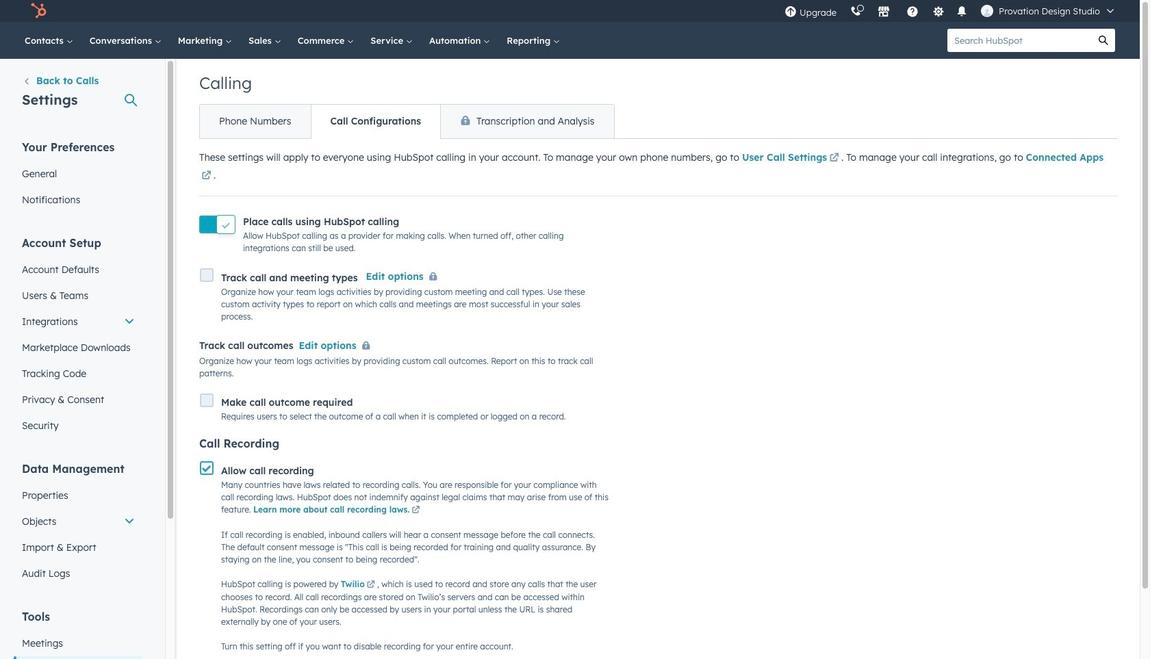 Task type: vqa. For each thing, say whether or not it's contained in the screenshot.
1st Link opens in a new window icon
yes



Task type: locate. For each thing, give the bounding box(es) containing it.
link opens in a new window image
[[830, 151, 840, 167], [830, 153, 840, 164], [202, 169, 211, 185], [202, 171, 211, 182], [412, 505, 420, 517], [412, 507, 420, 515], [367, 579, 375, 592], [367, 581, 375, 589]]

account setup element
[[14, 236, 143, 439]]

marketplaces image
[[878, 6, 891, 18]]

Search HubSpot search field
[[948, 29, 1093, 52]]

navigation
[[199, 104, 615, 139]]

your preferences element
[[14, 140, 143, 213]]

menu
[[778, 0, 1124, 22]]



Task type: describe. For each thing, give the bounding box(es) containing it.
james peterson image
[[982, 5, 994, 17]]

tools element
[[14, 610, 143, 660]]

data management element
[[14, 462, 143, 587]]



